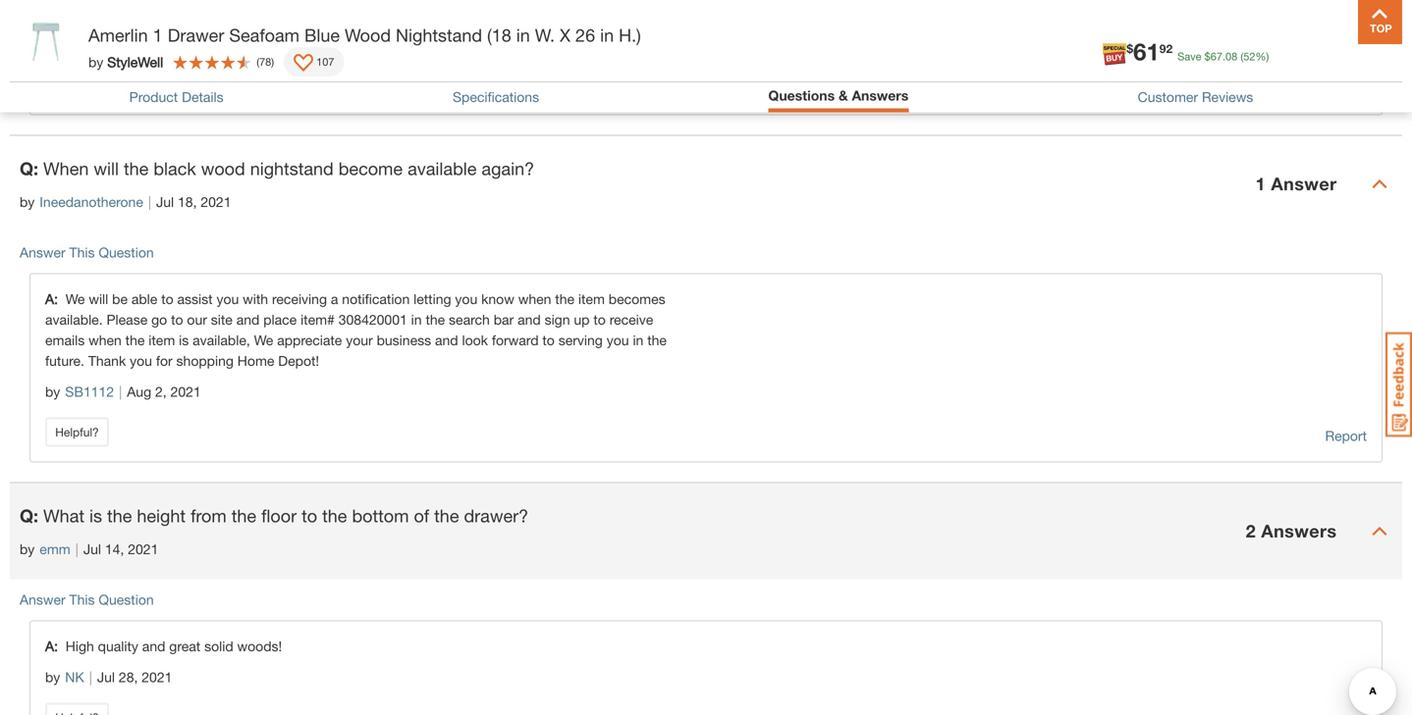 Task type: vqa. For each thing, say whether or not it's contained in the screenshot.
"W."
yes



Task type: describe. For each thing, give the bounding box(es) containing it.
questions & answers
[[768, 87, 909, 104]]

2021 for what is the height from the floor to the bottom of the drawer?
[[128, 542, 158, 558]]

| for what is the height from the floor to the bottom of the drawer?
[[75, 542, 78, 558]]

you left for
[[130, 353, 152, 369]]

sep 3, 2021
[[170, 36, 244, 53]]

and up the forward
[[518, 312, 541, 328]]

appreciate
[[277, 332, 342, 349]]

report button for first helpful? button from the top of the page
[[1325, 78, 1367, 100]]

thdsupport button
[[65, 34, 157, 56]]

customer
[[1138, 89, 1198, 105]]

drawer
[[168, 25, 224, 46]]

28,
[[119, 670, 138, 686]]

the down 'letting' on the left top
[[426, 312, 445, 328]]

solid
[[204, 639, 233, 655]]

from
[[191, 506, 227, 527]]

specifications
[[453, 89, 539, 105]]

we will be able to assist you with receiving a notification letting you know when the item becomes available. please go to our site and place item# 308420001 in the search bar and sign up to receive emails when the item is available, we appreciate your business and look forward to serving you in the future. thank you for shopping home depot!
[[45, 291, 667, 369]]

letting
[[414, 291, 451, 307]]

available
[[408, 158, 477, 179]]

wood
[[345, 25, 391, 46]]

display image
[[294, 54, 313, 74]]

and left look
[[435, 332, 458, 349]]

1 horizontal spatial 1
[[1256, 173, 1266, 194]]

2021 for when will the black wood nightstand become available again?
[[201, 194, 231, 210]]

and left the 'great'
[[142, 639, 165, 655]]

forward
[[492, 332, 539, 349]]

the down receive
[[647, 332, 667, 349]]

52
[[1243, 50, 1256, 63]]

2,
[[155, 384, 167, 400]]

know
[[481, 291, 514, 307]]

save $ 67 . 08 ( 52 %)
[[1178, 50, 1269, 63]]

report button for first helpful? button from the bottom of the page
[[1325, 426, 1367, 447]]

receive
[[610, 312, 653, 328]]

| for we will be able to assist you with receiving a notification letting you know when the item becomes available. please go to our site and place item# 308420001 in the search bar and sign up to receive emails when the item is available, we appreciate your business and look forward to serving you in the future. thank you for shopping home depot!
[[119, 384, 122, 400]]

quality
[[98, 639, 138, 655]]

0 vertical spatial answer
[[1271, 173, 1337, 194]]

top button
[[1358, 0, 1402, 44]]

caret image
[[1372, 176, 1388, 192]]

q: what is the height from the floor to the bottom of the drawer?
[[20, 506, 528, 527]]

emm
[[40, 542, 70, 558]]

go
[[151, 312, 167, 328]]

a
[[331, 291, 338, 307]]

home
[[237, 353, 274, 369]]

1 horizontal spatial $
[[1205, 50, 1211, 63]]

by thdsupport
[[45, 36, 157, 53]]

0 horizontal spatial when
[[88, 332, 122, 349]]

become
[[339, 158, 403, 179]]

blue
[[304, 25, 340, 46]]

up
[[574, 312, 590, 328]]

drawer?
[[464, 506, 528, 527]]

( 78 )
[[257, 55, 274, 68]]

answer this question link for when
[[20, 245, 154, 261]]

)
[[271, 55, 274, 68]]

by sb1112 | aug 2, 2021
[[45, 384, 201, 400]]

receiving
[[272, 291, 327, 307]]

| for high quality and great solid woods!
[[89, 670, 92, 686]]

available,
[[193, 332, 250, 349]]

0 vertical spatial item
[[578, 291, 605, 307]]

h.)
[[619, 25, 641, 46]]

by left thdsupport on the left top
[[45, 36, 60, 53]]

answer this question for when
[[20, 245, 154, 261]]

becomes
[[609, 291, 665, 307]]

feedback link image
[[1386, 332, 1412, 438]]

1 vertical spatial is
[[89, 506, 102, 527]]

a: for a: high quality and great solid woods!
[[45, 639, 58, 655]]

%)
[[1256, 50, 1269, 63]]

emm button
[[40, 540, 70, 560]]

2021 right the 3,
[[213, 36, 244, 53]]

a: high quality and great solid woods!
[[45, 639, 282, 655]]

questions
[[768, 87, 835, 104]]

answer for what is the height from the floor to the bottom of the drawer?
[[20, 592, 65, 608]]

jul for will
[[156, 194, 174, 210]]

you down receive
[[607, 332, 629, 349]]

by ineedanotherone | jul 18, 2021
[[20, 194, 231, 210]]

business
[[377, 332, 431, 349]]

26
[[576, 25, 595, 46]]

0 vertical spatial we
[[66, 291, 85, 307]]

by stylewell
[[88, 54, 163, 70]]

x
[[560, 25, 571, 46]]

product details
[[129, 89, 224, 105]]

92
[[1160, 42, 1173, 56]]

thank
[[88, 353, 126, 369]]

in right 26
[[600, 25, 614, 46]]

answer this question link for what
[[20, 592, 154, 608]]

question for is
[[99, 592, 154, 608]]

0 horizontal spatial (
[[257, 55, 259, 68]]

nightstand
[[250, 158, 334, 179]]

answer for when will the black wood nightstand become available again?
[[20, 245, 65, 261]]

wood
[[201, 158, 245, 179]]

nightstand
[[396, 25, 482, 46]]

product image image
[[15, 10, 79, 74]]

this for when
[[69, 245, 95, 261]]

height
[[137, 506, 186, 527]]

serving
[[559, 332, 603, 349]]

able
[[131, 291, 157, 307]]

depot!
[[278, 353, 319, 369]]

2021 for high quality and great solid woods!
[[142, 670, 172, 686]]

please
[[107, 312, 148, 328]]

$ 61 92
[[1127, 37, 1173, 65]]

18,
[[178, 194, 197, 210]]

q: for q: what is the height from the floor to the bottom of the drawer?
[[20, 506, 38, 527]]

1 horizontal spatial (
[[1241, 50, 1243, 63]]

product
[[129, 89, 178, 105]]

sep
[[170, 36, 194, 53]]

the right of
[[434, 506, 459, 527]]

61
[[1133, 37, 1160, 65]]

black
[[154, 158, 196, 179]]

helpful? for first helpful? button from the top of the page
[[55, 78, 99, 92]]



Task type: locate. For each thing, give the bounding box(es) containing it.
answers
[[852, 87, 909, 104], [1261, 521, 1337, 542]]

2 report button from the top
[[1325, 426, 1367, 447]]

a:
[[45, 291, 66, 307], [45, 639, 58, 655]]

1 answer this question from the top
[[20, 245, 154, 261]]

assist
[[177, 291, 213, 307]]

0 horizontal spatial 1
[[153, 25, 163, 46]]

to right go
[[171, 312, 183, 328]]

0 vertical spatial a:
[[45, 291, 66, 307]]

and down 'with'
[[236, 312, 260, 328]]

by down future.
[[45, 384, 60, 400]]

aug
[[127, 384, 151, 400]]

2021 right 28, on the left of page
[[142, 670, 172, 686]]

jul left 18,
[[156, 194, 174, 210]]

1 vertical spatial when
[[88, 332, 122, 349]]

great
[[169, 639, 201, 655]]

helpful? button down by thdsupport on the left top
[[45, 70, 109, 100]]

our
[[187, 312, 207, 328]]

1 vertical spatial answers
[[1261, 521, 1337, 542]]

sb1112 button
[[65, 382, 114, 403]]

2021 for we will be able to assist you with receiving a notification letting you know when the item becomes available. please go to our site and place item# 308420001 in the search bar and sign up to receive emails when the item is available, we appreciate your business and look forward to serving you in the future. thank you for shopping home depot!
[[170, 384, 201, 400]]

2 a: from the top
[[45, 639, 58, 655]]

78
[[259, 55, 271, 68]]

2 this from the top
[[69, 592, 95, 608]]

amerlin 1 drawer seafoam blue wood nightstand (18 in w. x 26 in h.)
[[88, 25, 641, 46]]

bottom
[[352, 506, 409, 527]]

1 vertical spatial helpful?
[[55, 426, 99, 439]]

will up 'ineedanotherone' on the left top of page
[[94, 158, 119, 179]]

0 vertical spatial helpful?
[[55, 78, 99, 92]]

3,
[[198, 36, 209, 53]]

(
[[1241, 50, 1243, 63], [257, 55, 259, 68]]

1 vertical spatial a:
[[45, 639, 58, 655]]

0 vertical spatial will
[[94, 158, 119, 179]]

look
[[462, 332, 488, 349]]

of
[[414, 506, 429, 527]]

report button left feedback link image
[[1325, 426, 1367, 447]]

will
[[94, 158, 119, 179], [89, 291, 108, 307]]

customer reviews
[[1138, 89, 1253, 105]]

| for when will the black wood nightstand become available again?
[[148, 194, 151, 210]]

2021 right 14,
[[128, 542, 158, 558]]

1 helpful? button from the top
[[45, 70, 109, 100]]

2021 right 2,
[[170, 384, 201, 400]]

helpful? down sb1112 button at the left
[[55, 426, 99, 439]]

future.
[[45, 353, 84, 369]]

| right the emm
[[75, 542, 78, 558]]

floor
[[261, 506, 297, 527]]

answer this question for what
[[20, 592, 154, 608]]

0 vertical spatial jul
[[156, 194, 174, 210]]

save
[[1178, 50, 1202, 63]]

what
[[43, 506, 84, 527]]

1 this from the top
[[69, 245, 95, 261]]

1 vertical spatial answer this question
[[20, 592, 154, 608]]

search
[[449, 312, 490, 328]]

$ left 92
[[1127, 42, 1133, 56]]

seafoam
[[229, 25, 300, 46]]

q: when will the black wood nightstand become available again?
[[20, 158, 534, 179]]

to down sign
[[542, 332, 555, 349]]

answers right 2
[[1261, 521, 1337, 542]]

0 vertical spatial report button
[[1325, 78, 1367, 100]]

1 horizontal spatial when
[[518, 291, 551, 307]]

0 vertical spatial question
[[99, 245, 154, 261]]

1 report button from the top
[[1325, 78, 1367, 100]]

with
[[243, 291, 268, 307]]

answer this question
[[20, 245, 154, 261], [20, 592, 154, 608]]

| right nk at the left of page
[[89, 670, 92, 686]]

by down by thdsupport on the left top
[[88, 54, 103, 70]]

jul for is
[[83, 542, 101, 558]]

1 vertical spatial q:
[[20, 506, 38, 527]]

08
[[1226, 50, 1238, 63]]

q: left when
[[20, 158, 38, 179]]

the down please
[[125, 332, 145, 349]]

0 vertical spatial report
[[1325, 81, 1367, 97]]

by for we will be able to assist you with receiving a notification letting you know when the item becomes available. please go to our site and place item# 308420001 in the search bar and sign up to receive emails when the item is available, we appreciate your business and look forward to serving you in the future. thank you for shopping home depot!
[[45, 384, 60, 400]]

1 horizontal spatial is
[[179, 332, 189, 349]]

answer down emm button
[[20, 592, 65, 608]]

question for will
[[99, 245, 154, 261]]

question up 'be'
[[99, 245, 154, 261]]

is right what
[[89, 506, 102, 527]]

( left ) at the left top
[[257, 55, 259, 68]]

( right the "08"
[[1241, 50, 1243, 63]]

0 vertical spatial is
[[179, 332, 189, 349]]

by for what is the height from the floor to the bottom of the drawer?
[[20, 542, 35, 558]]

question up quality
[[99, 592, 154, 608]]

q: for q: when will the black wood nightstand become available again?
[[20, 158, 38, 179]]

product details button
[[129, 89, 224, 105], [129, 89, 224, 105]]

1 vertical spatial helpful? button
[[45, 418, 109, 447]]

a: left 'high'
[[45, 639, 58, 655]]

1
[[153, 25, 163, 46], [1256, 173, 1266, 194]]

emails
[[45, 332, 85, 349]]

item up up
[[578, 291, 605, 307]]

this down ineedanotherone button
[[69, 245, 95, 261]]

2 answer this question from the top
[[20, 592, 154, 608]]

the up sign
[[555, 291, 575, 307]]

0 vertical spatial answer this question
[[20, 245, 154, 261]]

is inside we will be able to assist you with receiving a notification letting you know when the item becomes available. please go to our site and place item# 308420001 in the search bar and sign up to receive emails when the item is available, we appreciate your business and look forward to serving you in the future. thank you for shopping home depot!
[[179, 332, 189, 349]]

shopping
[[176, 353, 234, 369]]

item#
[[301, 312, 335, 328]]

you up search
[[455, 291, 478, 307]]

sign
[[545, 312, 570, 328]]

1 horizontal spatial answers
[[1261, 521, 1337, 542]]

2 question from the top
[[99, 592, 154, 608]]

1 a: from the top
[[45, 291, 66, 307]]

item
[[578, 291, 605, 307], [149, 332, 175, 349]]

in down receive
[[633, 332, 644, 349]]

the up 14,
[[107, 506, 132, 527]]

w.
[[535, 25, 555, 46]]

0 vertical spatial answers
[[852, 87, 909, 104]]

a: for a:
[[45, 291, 66, 307]]

0 horizontal spatial is
[[89, 506, 102, 527]]

67
[[1211, 50, 1223, 63]]

$ left .
[[1205, 50, 1211, 63]]

nk
[[65, 670, 84, 686]]

in up the business
[[411, 312, 422, 328]]

1 vertical spatial will
[[89, 291, 108, 307]]

helpful? button down sb1112 button at the left
[[45, 418, 109, 447]]

answer
[[1271, 173, 1337, 194], [20, 245, 65, 261], [20, 592, 65, 608]]

by for high quality and great solid woods!
[[45, 670, 60, 686]]

2 vertical spatial jul
[[97, 670, 115, 686]]

by left the emm
[[20, 542, 35, 558]]

1 vertical spatial report button
[[1325, 426, 1367, 447]]

q:
[[20, 158, 38, 179], [20, 506, 38, 527]]

item up for
[[149, 332, 175, 349]]

answers right &
[[852, 87, 909, 104]]

this up 'high'
[[69, 592, 95, 608]]

1 question from the top
[[99, 245, 154, 261]]

1 horizontal spatial item
[[578, 291, 605, 307]]

report
[[1325, 81, 1367, 97], [1325, 428, 1367, 444]]

reviews
[[1202, 89, 1253, 105]]

1 vertical spatial 1
[[1256, 173, 1266, 194]]

1 vertical spatial we
[[254, 332, 273, 349]]

1 horizontal spatial we
[[254, 332, 273, 349]]

to right floor at the bottom
[[302, 506, 317, 527]]

this
[[69, 245, 95, 261], [69, 592, 95, 608]]

will left 'be'
[[89, 291, 108, 307]]

$
[[1127, 42, 1133, 56], [1205, 50, 1211, 63]]

caret image
[[1372, 524, 1388, 540]]

0 vertical spatial when
[[518, 291, 551, 307]]

by left nk at the left of page
[[45, 670, 60, 686]]

1 vertical spatial answer
[[20, 245, 65, 261]]

we up home
[[254, 332, 273, 349]]

you up site
[[217, 291, 239, 307]]

stylewell
[[107, 54, 163, 70]]

answer this question link up 'high'
[[20, 592, 154, 608]]

2 answer this question link from the top
[[20, 592, 154, 608]]

by for when will the black wood nightstand become available again?
[[20, 194, 35, 210]]

by emm | jul 14, 2021
[[20, 542, 158, 558]]

in left w. on the top of page
[[516, 25, 530, 46]]

1 q: from the top
[[20, 158, 38, 179]]

| left the aug
[[119, 384, 122, 400]]

place
[[263, 312, 297, 328]]

answer this question link down ineedanotherone button
[[20, 245, 154, 261]]

&
[[839, 87, 848, 104]]

answer this question up 'high'
[[20, 592, 154, 608]]

0 horizontal spatial item
[[149, 332, 175, 349]]

answer left caret icon on the top right
[[1271, 173, 1337, 194]]

$ inside $ 61 92
[[1127, 42, 1133, 56]]

report left feedback link image
[[1325, 428, 1367, 444]]

1 answer this question link from the top
[[20, 245, 154, 261]]

14,
[[105, 542, 124, 558]]

this for what
[[69, 592, 95, 608]]

0 vertical spatial helpful? button
[[45, 70, 109, 100]]

answer down ineedanotherone button
[[20, 245, 65, 261]]

0 vertical spatial 1
[[153, 25, 163, 46]]

the
[[124, 158, 149, 179], [555, 291, 575, 307], [426, 312, 445, 328], [125, 332, 145, 349], [647, 332, 667, 349], [107, 506, 132, 527], [232, 506, 256, 527], [322, 506, 347, 527], [434, 506, 459, 527]]

answer this question link
[[20, 245, 154, 261], [20, 592, 154, 608]]

will inside we will be able to assist you with receiving a notification letting you know when the item becomes available. please go to our site and place item# 308420001 in the search bar and sign up to receive emails when the item is available, we appreciate your business and look forward to serving you in the future. thank you for shopping home depot!
[[89, 291, 108, 307]]

107
[[316, 55, 334, 68]]

by
[[45, 36, 60, 53], [88, 54, 103, 70], [20, 194, 35, 210], [45, 384, 60, 400], [20, 542, 35, 558], [45, 670, 60, 686]]

1 vertical spatial report
[[1325, 428, 1367, 444]]

.
[[1223, 50, 1226, 63]]

helpful? for first helpful? button from the bottom of the page
[[55, 426, 99, 439]]

a: up available. in the top left of the page
[[45, 291, 66, 307]]

when
[[43, 158, 89, 179]]

report button down the 'top' button
[[1325, 78, 1367, 100]]

amerlin
[[88, 25, 148, 46]]

ineedanotherone button
[[40, 192, 143, 213]]

0 horizontal spatial we
[[66, 291, 85, 307]]

jul left 28, on the left of page
[[97, 670, 115, 686]]

again?
[[482, 158, 534, 179]]

woods!
[[237, 639, 282, 655]]

helpful? down by thdsupport on the left top
[[55, 78, 99, 92]]

sb1112
[[65, 384, 114, 400]]

1 helpful? from the top
[[55, 78, 99, 92]]

1 answer
[[1256, 173, 1337, 194]]

0 vertical spatial q:
[[20, 158, 38, 179]]

0 horizontal spatial $
[[1127, 42, 1133, 56]]

2 helpful? button from the top
[[45, 418, 109, 447]]

answer this question down ineedanotherone button
[[20, 245, 154, 261]]

| left 18,
[[148, 194, 151, 210]]

you
[[217, 291, 239, 307], [455, 291, 478, 307], [607, 332, 629, 349], [130, 353, 152, 369]]

when up thank
[[88, 332, 122, 349]]

report for report button for first helpful? button from the bottom of the page
[[1325, 428, 1367, 444]]

to up go
[[161, 291, 173, 307]]

2 answers
[[1246, 521, 1337, 542]]

to right up
[[594, 312, 606, 328]]

1 vertical spatial item
[[149, 332, 175, 349]]

1 vertical spatial jul
[[83, 542, 101, 558]]

the left floor at the bottom
[[232, 506, 256, 527]]

details
[[182, 89, 224, 105]]

2 q: from the top
[[20, 506, 38, 527]]

1 vertical spatial question
[[99, 592, 154, 608]]

1 vertical spatial this
[[69, 592, 95, 608]]

0 vertical spatial answer this question link
[[20, 245, 154, 261]]

high
[[66, 639, 94, 655]]

jul for quality
[[97, 670, 115, 686]]

2 report from the top
[[1325, 428, 1367, 444]]

when up sign
[[518, 291, 551, 307]]

by left 'ineedanotherone' on the left top of page
[[20, 194, 35, 210]]

question
[[99, 245, 154, 261], [99, 592, 154, 608]]

is down our
[[179, 332, 189, 349]]

the up by ineedanotherone | jul 18, 2021
[[124, 158, 149, 179]]

available.
[[45, 312, 103, 328]]

we up available. in the top left of the page
[[66, 291, 85, 307]]

to
[[161, 291, 173, 307], [171, 312, 183, 328], [594, 312, 606, 328], [542, 332, 555, 349], [302, 506, 317, 527]]

report for first helpful? button from the top of the page's report button
[[1325, 81, 1367, 97]]

q: left what
[[20, 506, 38, 527]]

the left 'bottom'
[[322, 506, 347, 527]]

0 horizontal spatial answers
[[852, 87, 909, 104]]

0 vertical spatial this
[[69, 245, 95, 261]]

1 vertical spatial answer this question link
[[20, 592, 154, 608]]

report down the 'top' button
[[1325, 81, 1367, 97]]

2021 right 18,
[[201, 194, 231, 210]]

2 helpful? from the top
[[55, 426, 99, 439]]

2 vertical spatial answer
[[20, 592, 65, 608]]

nk button
[[65, 667, 84, 689]]

jul left 14,
[[83, 542, 101, 558]]

107 button
[[284, 47, 344, 77]]

1 report from the top
[[1325, 81, 1367, 97]]



